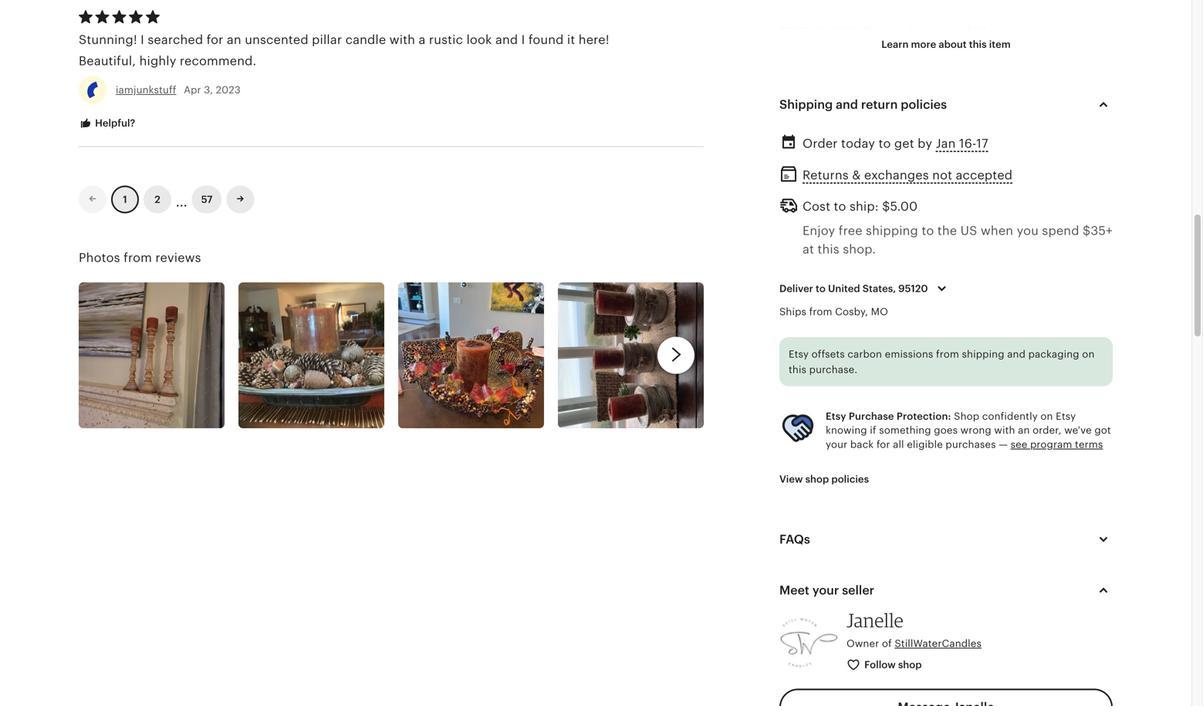 Task type: locate. For each thing, give the bounding box(es) containing it.
wick up cost to ship: $ 5.00
[[839, 172, 866, 186]]

all down something
[[893, 439, 904, 450]]

goes
[[934, 425, 958, 436]]

shipping inside dropdown button
[[779, 98, 833, 111]]

you
[[1017, 224, 1039, 238]]

your down knowing
[[826, 439, 848, 450]]

2 horizontal spatial with
[[1059, 319, 1085, 333]]

2 i from the left
[[521, 33, 525, 47]]

shipping up paraffin
[[779, 98, 833, 111]]

your
[[826, 439, 848, 450], [812, 584, 839, 597]]

$35.
[[965, 25, 992, 39]]

etsy purchase protection:
[[826, 410, 951, 422]]

…
[[176, 188, 187, 211]]

1 horizontal spatial all
[[893, 439, 904, 450]]

2 vertical spatial with
[[994, 425, 1015, 436]]

all left other
[[875, 46, 889, 60]]

2
[[155, 194, 160, 205]]

1 up 3
[[787, 172, 792, 186]]

unscented left pillar
[[245, 33, 308, 47]]

janelle owner of stillwatercandles
[[847, 609, 982, 649]]

protection:
[[897, 410, 951, 422]]

0 vertical spatial are:
[[888, 256, 911, 270]]

1 horizontal spatial shop
[[898, 659, 922, 670]]

to left the get on the top right
[[879, 137, 891, 150]]

1 horizontal spatial wide
[[948, 172, 977, 186]]

for inside shop confidently on etsy knowing if something goes wrong with an order, we've got your back for all eligible purchases —
[[876, 439, 890, 450]]

this down questions.
[[789, 364, 806, 375]]

1 horizontal spatial i
[[521, 33, 525, 47]]

shop right follow
[[898, 659, 922, 670]]

• left 3
[[779, 193, 784, 207]]

accepted
[[956, 168, 1013, 182]]

orders.
[[928, 46, 970, 60]]

1 horizontal spatial 1
[[787, 172, 792, 186]]

from right photos
[[124, 251, 152, 265]]

0 horizontal spatial 6"
[[893, 193, 905, 207]]

1 horizontal spatial 6"
[[939, 277, 952, 291]]

from inside the etsy offsets carbon emissions from shipping and packaging on this purchase.
[[936, 349, 959, 360]]

purchase
[[849, 410, 894, 422]]

wide down returns & exchanges not accepted button
[[909, 193, 937, 207]]

from up custom at the top of the page
[[809, 306, 832, 318]]

with right me
[[1059, 319, 1085, 333]]

2 vertical spatial this
[[789, 364, 806, 375]]

are: left 4",
[[893, 277, 916, 291]]

1 vertical spatial available
[[787, 277, 842, 291]]

your inside shop confidently on etsy knowing if something goes wrong with an order, we've got your back for all eligible purchases —
[[826, 439, 848, 450]]

6" right 4",
[[939, 277, 952, 291]]

order
[[803, 137, 838, 150]]

purchases
[[946, 439, 996, 450]]

your right meet
[[812, 584, 839, 597]]

from for cosby,
[[809, 306, 832, 318]]

0 horizontal spatial an
[[227, 33, 241, 47]]

recommend.
[[180, 54, 257, 68]]

something
[[879, 425, 931, 436]]

for right back
[[876, 439, 890, 450]]

policies down back
[[831, 473, 869, 485]]

3
[[787, 193, 795, 207]]

custom
[[779, 319, 826, 333]]

etsy inside the etsy offsets carbon emissions from shipping and packaging on this purchase.
[[789, 349, 809, 360]]

i up highly in the top left of the page
[[141, 33, 144, 47]]

wide down the jan 16-17 button
[[948, 172, 977, 186]]

1 horizontal spatial this
[[818, 242, 839, 256]]

to left the
[[922, 224, 934, 238]]

0 vertical spatial available
[[787, 256, 842, 270]]

6" right $
[[893, 193, 905, 207]]

policies inside shipping and return policies dropdown button
[[901, 98, 947, 111]]

an up see
[[1018, 425, 1030, 436]]

4" right "3","
[[934, 256, 947, 270]]

this inside dropdown button
[[969, 38, 987, 50]]

united
[[828, 283, 860, 294]]

janelle
[[847, 609, 904, 632]]

for up recommend.
[[207, 33, 223, 47]]

an up recommend.
[[227, 33, 241, 47]]

unscented inside stunning!  i searched for an unscented pillar candle with a rustic look and i found it here! beautiful, highly recommend.
[[245, 33, 308, 47]]

shipping inside the etsy offsets carbon emissions from shipping and packaging on this purchase.
[[962, 349, 1004, 360]]

shipping down please
[[962, 349, 1004, 360]]

meet
[[779, 584, 809, 597]]

shop right view
[[805, 473, 829, 485]]

1 vertical spatial from
[[809, 306, 832, 318]]

1 vertical spatial shipping
[[779, 98, 833, 111]]

are
[[863, 319, 881, 333]]

policies up the by
[[901, 98, 947, 111]]

4" down jan
[[932, 172, 945, 186]]

all inside the free shipping on orders over $35. $5 shipping on all other orders.
[[875, 46, 889, 60]]

0 horizontal spatial i
[[141, 33, 144, 47]]

stillwatercandles link
[[895, 638, 982, 649]]

are:
[[888, 256, 911, 270], [893, 277, 916, 291]]

i left found
[[521, 33, 525, 47]]

all inside shop confidently on etsy knowing if something goes wrong with an order, we've got your back for all eligible purchases —
[[893, 439, 904, 450]]

1 horizontal spatial unscented
[[787, 109, 851, 123]]

1 horizontal spatial from
[[809, 306, 832, 318]]

your inside dropdown button
[[812, 584, 839, 597]]

1 horizontal spatial etsy
[[826, 410, 846, 422]]

ship:
[[850, 199, 879, 213]]

heights
[[845, 277, 890, 291]]

2 • from the top
[[779, 130, 784, 144]]

1 left 2
[[123, 194, 127, 205]]

2 horizontal spatial etsy
[[1056, 410, 1076, 422]]

an
[[227, 33, 241, 47], [1018, 425, 1030, 436]]

for left 3"
[[870, 172, 887, 186]]

0 vertical spatial with
[[389, 33, 415, 47]]

faqs button
[[766, 521, 1127, 558]]

6" inside sizes: • available widths are: 3", 4" and 6". • available heights are: 4", 6" and 9".
[[939, 277, 952, 291]]

candles
[[980, 172, 1027, 186], [941, 193, 988, 207]]

&
[[852, 168, 861, 182]]

etsy for etsy offsets carbon emissions from shipping and packaging on this purchase.
[[789, 349, 809, 360]]

policies
[[901, 98, 947, 111], [831, 473, 869, 485]]

0 vertical spatial an
[[227, 33, 241, 47]]

get
[[894, 137, 914, 150]]

wrong
[[960, 425, 992, 436]]

today
[[841, 137, 875, 150]]

wick down &
[[841, 193, 869, 207]]

packaging
[[1028, 349, 1079, 360]]

3,
[[204, 84, 213, 96]]

0 horizontal spatial shipping
[[866, 224, 918, 238]]

2 horizontal spatial from
[[936, 349, 959, 360]]

with
[[389, 33, 415, 47], [1059, 319, 1085, 333], [994, 425, 1015, 436]]

candles up us
[[941, 193, 988, 207]]

by
[[918, 137, 932, 150]]

1 vertical spatial 4"
[[934, 256, 947, 270]]

0 vertical spatial all
[[875, 46, 889, 60]]

• left paraffin
[[779, 130, 784, 144]]

1 horizontal spatial with
[[994, 425, 1015, 436]]

and inside stunning!  i searched for an unscented pillar candle with a rustic look and i found it here! beautiful, highly recommend.
[[495, 33, 518, 47]]

4" inside "specifics: • unscented • paraffin wax • handmade • 1 cotton wick for 3" and 4" wide candles • 3 cotton wick for 6" wide candles"
[[932, 172, 945, 186]]

• left the handmade
[[779, 151, 784, 165]]

1 vertical spatial 1
[[123, 194, 127, 205]]

for
[[207, 33, 223, 47], [870, 172, 887, 186], [872, 193, 889, 207], [876, 439, 890, 450]]

offsets
[[812, 349, 845, 360]]

etsy down custom at the top of the page
[[789, 349, 809, 360]]

terms
[[1075, 439, 1103, 450]]

0 horizontal spatial unscented
[[245, 33, 308, 47]]

for inside stunning!  i searched for an unscented pillar candle with a rustic look and i found it here! beautiful, highly recommend.
[[207, 33, 223, 47]]

candles down 17 at the right top of the page
[[980, 172, 1027, 186]]

deliver to united states, 95120
[[779, 283, 928, 294]]

0 vertical spatial wide
[[948, 172, 977, 186]]

to inside enjoy free shipping to the us when you spend $35+ at this shop.
[[922, 224, 934, 238]]

2 vertical spatial from
[[936, 349, 959, 360]]

with inside stunning!  i searched for an unscented pillar candle with a rustic look and i found it here! beautiful, highly recommend.
[[389, 33, 415, 47]]

1 vertical spatial policies
[[831, 473, 869, 485]]

0 horizontal spatial policies
[[831, 473, 869, 485]]

1 vertical spatial all
[[893, 439, 904, 450]]

• up ships
[[779, 277, 784, 291]]

to inside 'dropdown button'
[[816, 283, 826, 294]]

shipping down the shipping
[[798, 46, 853, 60]]

etsy for etsy purchase protection:
[[826, 410, 846, 422]]

1 vertical spatial wide
[[909, 193, 937, 207]]

on down the shipping
[[856, 46, 871, 60]]

and inside "specifics: • unscented • paraffin wax • handmade • 1 cotton wick for 3" and 4" wide candles • 3 cotton wick for 6" wide candles"
[[906, 172, 929, 186]]

shipping inside the free shipping on orders over $35. $5 shipping on all other orders.
[[798, 46, 853, 60]]

with left a
[[389, 33, 415, 47]]

0 vertical spatial unscented
[[245, 33, 308, 47]]

on down any
[[1082, 349, 1095, 360]]

1 vertical spatial 6"
[[939, 277, 952, 291]]

etsy up we've
[[1056, 410, 1076, 422]]

this left item
[[969, 38, 987, 50]]

confidently
[[982, 410, 1038, 422]]

1 vertical spatial your
[[812, 584, 839, 597]]

and down the contact
[[1007, 349, 1026, 360]]

0 vertical spatial policies
[[901, 98, 947, 111]]

from down please
[[936, 349, 959, 360]]

returns & exchanges not accepted
[[803, 168, 1013, 182]]

jan 16-17 button
[[936, 132, 988, 155]]

0 vertical spatial cotton
[[796, 172, 836, 186]]

0 horizontal spatial all
[[875, 46, 889, 60]]

1 vertical spatial wick
[[841, 193, 869, 207]]

at
[[803, 242, 814, 256]]

• left the returns
[[779, 172, 784, 186]]

0 horizontal spatial etsy
[[789, 349, 809, 360]]

1 vertical spatial unscented
[[787, 109, 851, 123]]

available down sizes:
[[787, 256, 842, 270]]

unscented down specifics:
[[787, 109, 851, 123]]

cost to ship: $ 5.00
[[803, 199, 918, 213]]

6" inside "specifics: • unscented • paraffin wax • handmade • 1 cotton wick for 3" and 4" wide candles • 3 cotton wick for 6" wide candles"
[[893, 193, 905, 207]]

helpful?
[[93, 117, 135, 129]]

and right 3"
[[906, 172, 929, 186]]

etsy up knowing
[[826, 410, 846, 422]]

0 horizontal spatial with
[[389, 33, 415, 47]]

on inside the etsy offsets carbon emissions from shipping and packaging on this purchase.
[[1082, 349, 1095, 360]]

0 vertical spatial 1
[[787, 172, 792, 186]]

1 horizontal spatial shipping
[[962, 349, 1004, 360]]

iamjunkstuff
[[116, 84, 176, 96]]

stunning!
[[79, 33, 137, 47]]

unscented
[[245, 33, 308, 47], [787, 109, 851, 123]]

0 vertical spatial wick
[[839, 172, 866, 186]]

5 • from the top
[[779, 193, 784, 207]]

and left 9".
[[955, 277, 978, 291]]

1 horizontal spatial policies
[[901, 98, 947, 111]]

jan
[[936, 137, 956, 150]]

0 vertical spatial shipping
[[866, 224, 918, 238]]

1 vertical spatial an
[[1018, 425, 1030, 436]]

cotton down the returns
[[798, 193, 838, 207]]

shop
[[805, 473, 829, 485], [898, 659, 922, 670]]

0 horizontal spatial from
[[124, 251, 152, 265]]

0 vertical spatial your
[[826, 439, 848, 450]]

follow shop button
[[835, 651, 935, 679]]

this right at
[[818, 242, 839, 256]]

1 vertical spatial shop
[[898, 659, 922, 670]]

available
[[787, 256, 842, 270], [787, 277, 842, 291]]

1 horizontal spatial an
[[1018, 425, 1030, 436]]

with up —
[[994, 425, 1015, 436]]

0 vertical spatial 6"
[[893, 193, 905, 207]]

wick
[[839, 172, 866, 186], [841, 193, 869, 207]]

• down sizes:
[[779, 256, 784, 270]]

available up ships from cosby, mo
[[787, 277, 842, 291]]

1 vertical spatial shipping
[[962, 349, 1004, 360]]

0 vertical spatial shipping
[[798, 46, 853, 60]]

0 vertical spatial shop
[[805, 473, 829, 485]]

and inside dropdown button
[[836, 98, 858, 111]]

1 • from the top
[[779, 109, 784, 123]]

shipping and return policies
[[779, 98, 947, 111]]

a
[[419, 33, 426, 47]]

enjoy free shipping to the us when you spend $35+ at this shop.
[[803, 224, 1113, 256]]

cosby,
[[835, 306, 868, 318]]

0 vertical spatial this
[[969, 38, 987, 50]]

0 vertical spatial 4"
[[932, 172, 945, 186]]

owner
[[847, 638, 879, 649]]

seller
[[842, 584, 874, 597]]

•
[[779, 109, 784, 123], [779, 130, 784, 144], [779, 151, 784, 165], [779, 172, 784, 186], [779, 193, 784, 207], [779, 256, 784, 270], [779, 277, 784, 291]]

shipping inside enjoy free shipping to the us when you spend $35+ at this shop.
[[866, 224, 918, 238]]

1 vertical spatial candles
[[941, 193, 988, 207]]

• down specifics:
[[779, 109, 784, 123]]

shipping
[[866, 224, 918, 238], [962, 349, 1004, 360]]

to left united at the top right of the page
[[816, 283, 826, 294]]

1 vertical spatial with
[[1059, 319, 1085, 333]]

0 horizontal spatial shop
[[805, 473, 829, 485]]

6"
[[893, 193, 905, 207], [939, 277, 952, 291]]

and left return
[[836, 98, 858, 111]]

0 horizontal spatial this
[[789, 364, 806, 375]]

apr
[[184, 84, 201, 96]]

1 vertical spatial this
[[818, 242, 839, 256]]

on inside shop confidently on etsy knowing if something goes wrong with an order, we've got your back for all eligible purchases —
[[1041, 410, 1053, 422]]

and right look
[[495, 33, 518, 47]]

shop.
[[843, 242, 876, 256]]

2 horizontal spatial this
[[969, 38, 987, 50]]

are: left "3","
[[888, 256, 911, 270]]

0 vertical spatial from
[[124, 251, 152, 265]]

0 horizontal spatial 1
[[123, 194, 127, 205]]

returns
[[803, 168, 849, 182]]

shipping down $
[[866, 224, 918, 238]]

on up order,
[[1041, 410, 1053, 422]]

cotton down the handmade
[[796, 172, 836, 186]]



Task type: describe. For each thing, give the bounding box(es) containing it.
mo
[[871, 306, 888, 318]]

deliver to united states, 95120 button
[[768, 272, 963, 305]]

1 link
[[111, 186, 139, 214]]

rustic
[[429, 33, 463, 47]]

photos
[[79, 251, 120, 265]]

3"
[[890, 172, 903, 186]]

widths
[[845, 256, 885, 270]]

follow
[[864, 659, 896, 670]]

6 • from the top
[[779, 256, 784, 270]]

17
[[976, 137, 988, 150]]

carbon
[[848, 349, 882, 360]]

$
[[882, 199, 890, 213]]

searched
[[148, 33, 203, 47]]

meet your seller
[[779, 584, 874, 597]]

ships
[[779, 306, 806, 318]]

specifics: • unscented • paraffin wax • handmade • 1 cotton wick for 3" and 4" wide candles • 3 cotton wick for 6" wide candles
[[779, 88, 1027, 207]]

shipping and return policies button
[[766, 86, 1127, 123]]

0 horizontal spatial wide
[[909, 193, 937, 207]]

free
[[779, 25, 809, 39]]

sizes
[[830, 319, 859, 333]]

look
[[466, 33, 492, 47]]

highly
[[139, 54, 176, 68]]

janelle image
[[779, 613, 837, 671]]

me
[[1037, 319, 1056, 333]]

shop for follow
[[898, 659, 922, 670]]

etsy offsets carbon emissions from shipping and packaging on this purchase.
[[789, 349, 1095, 375]]

available.
[[885, 319, 942, 333]]

order today to get by jan 16-17
[[803, 137, 988, 150]]

0 vertical spatial candles
[[980, 172, 1027, 186]]

faqs
[[779, 533, 810, 546]]

contact
[[987, 319, 1033, 333]]

candle
[[345, 33, 386, 47]]

the
[[937, 224, 957, 238]]

1 vertical spatial cotton
[[798, 193, 838, 207]]

questions.
[[779, 340, 842, 354]]

1 vertical spatial are:
[[893, 277, 916, 291]]

4 • from the top
[[779, 172, 784, 186]]

3 • from the top
[[779, 151, 784, 165]]

4" inside sizes: • available widths are: 3", 4" and 6". • available heights are: 4", 6" and 9".
[[934, 256, 947, 270]]

spend
[[1042, 224, 1079, 238]]

purchase.
[[809, 364, 857, 375]]

iamjunkstuff apr 3, 2023
[[116, 84, 241, 96]]

handmade
[[787, 151, 851, 165]]

1 inside 1 link
[[123, 194, 127, 205]]

$35+
[[1083, 224, 1113, 238]]

and left 6".
[[950, 256, 973, 270]]

return
[[861, 98, 898, 111]]

95120
[[898, 283, 928, 294]]

this inside the etsy offsets carbon emissions from shipping and packaging on this purchase.
[[789, 364, 806, 375]]

to right the cost
[[834, 199, 846, 213]]

back
[[850, 439, 874, 450]]

it
[[567, 33, 575, 47]]

got
[[1095, 425, 1111, 436]]

unscented inside "specifics: • unscented • paraffin wax • handmade • 1 cotton wick for 3" and 4" wide candles • 3 cotton wick for 6" wide candles"
[[787, 109, 851, 123]]

shipping
[[812, 25, 871, 39]]

4",
[[919, 277, 936, 291]]

free shipping on orders over $35. $5 shipping on all other orders.
[[779, 25, 992, 60]]

iamjunkstuff link
[[116, 84, 176, 96]]

9".
[[981, 277, 998, 291]]

2 link
[[144, 186, 171, 214]]

item
[[989, 38, 1011, 50]]

if
[[870, 425, 876, 436]]

we've
[[1064, 425, 1092, 436]]

free
[[839, 224, 862, 238]]

etsy inside shop confidently on etsy knowing if something goes wrong with an order, we've got your back for all eligible purchases —
[[1056, 410, 1076, 422]]

orders
[[893, 25, 932, 39]]

3",
[[915, 256, 931, 270]]

—
[[999, 439, 1008, 450]]

emissions
[[885, 349, 933, 360]]

sizes: • available widths are: 3", 4" and 6". • available heights are: 4", 6" and 9".
[[779, 235, 998, 291]]

eligible
[[907, 439, 943, 450]]

learn more about this item
[[881, 38, 1011, 50]]

states,
[[863, 283, 896, 294]]

for left 5.00
[[872, 193, 889, 207]]

this inside enjoy free shipping to the us when you spend $35+ at this shop.
[[818, 242, 839, 256]]

from for reviews
[[124, 251, 152, 265]]

sizes:
[[779, 235, 818, 249]]

on left orders
[[874, 25, 890, 39]]

when
[[981, 224, 1013, 238]]

view shop policies button
[[768, 465, 881, 493]]

1 inside "specifics: • unscented • paraffin wax • handmade • 1 cotton wick for 3" and 4" wide candles • 3 cotton wick for 6" wide candles"
[[787, 172, 792, 186]]

program
[[1030, 439, 1072, 450]]

more
[[911, 38, 936, 50]]

and inside the etsy offsets carbon emissions from shipping and packaging on this purchase.
[[1007, 349, 1026, 360]]

shop for view
[[805, 473, 829, 485]]

2 available from the top
[[787, 277, 842, 291]]

pillar
[[312, 33, 342, 47]]

policies inside view shop policies button
[[831, 473, 869, 485]]

with inside shop confidently on etsy knowing if something goes wrong with an order, we've got your back for all eligible purchases —
[[994, 425, 1015, 436]]

with inside custom sizes are available.  please contact me with any questions.
[[1059, 319, 1085, 333]]

stunning!  i searched for an unscented pillar candle with a rustic look and i found it here! beautiful, highly recommend.
[[79, 33, 609, 68]]

an inside stunning!  i searched for an unscented pillar candle with a rustic look and i found it here! beautiful, highly recommend.
[[227, 33, 241, 47]]

enjoy
[[803, 224, 835, 238]]

see
[[1011, 439, 1027, 450]]

knowing
[[826, 425, 867, 436]]

us
[[960, 224, 977, 238]]

1 available from the top
[[787, 256, 842, 270]]

custom sizes are available.  please contact me with any questions.
[[779, 319, 1109, 354]]

not
[[932, 168, 952, 182]]

7 • from the top
[[779, 277, 784, 291]]

follow shop
[[864, 659, 922, 670]]

learn
[[881, 38, 909, 50]]

1 i from the left
[[141, 33, 144, 47]]

over
[[935, 25, 962, 39]]

exchanges
[[864, 168, 929, 182]]

view
[[779, 473, 803, 485]]

see program terms
[[1011, 439, 1103, 450]]

ships from cosby, mo
[[779, 306, 888, 318]]

an inside shop confidently on etsy knowing if something goes wrong with an order, we've got your back for all eligible purchases —
[[1018, 425, 1030, 436]]

$5
[[779, 46, 795, 60]]

specifics:
[[779, 88, 847, 102]]



Task type: vqa. For each thing, say whether or not it's contained in the screenshot.
(30% in the $ 9.99 $ 14.27 (30% OFF) FREE SHIPPING ELIGIBLE
no



